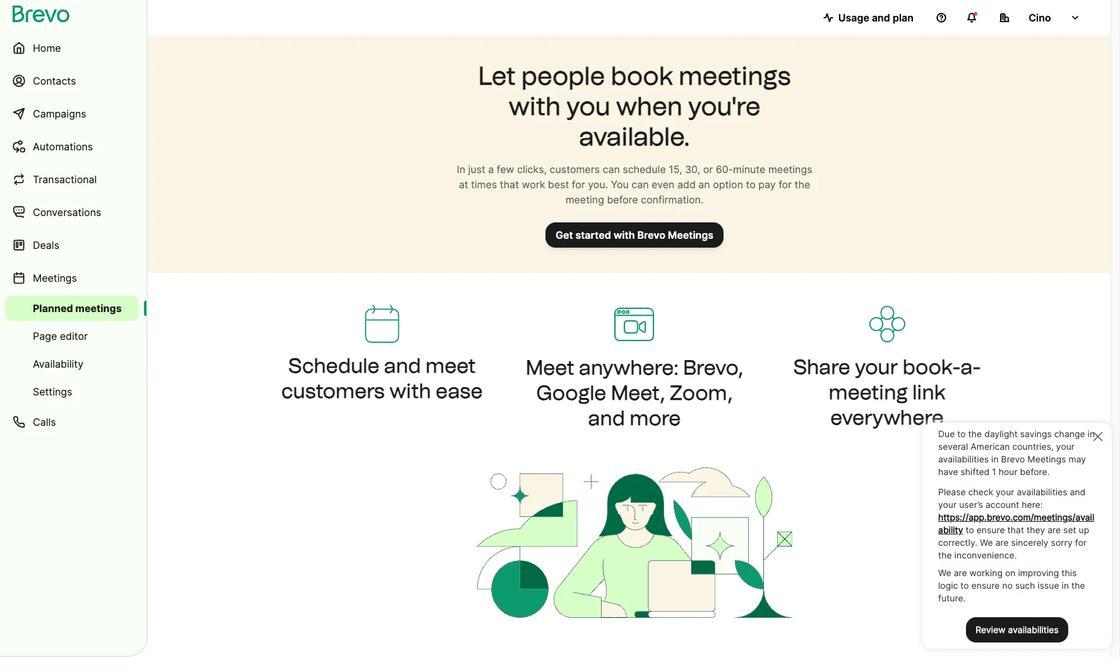 Task type: locate. For each thing, give the bounding box(es) containing it.
cino button
[[990, 5, 1091, 30]]

available.
[[580, 121, 690, 152]]

availability
[[33, 358, 83, 370]]

1 vertical spatial meetings
[[769, 163, 813, 176]]

0 vertical spatial customers
[[550, 163, 600, 176]]

meeting down your
[[829, 380, 908, 404]]

meetings
[[668, 229, 714, 241], [33, 272, 77, 284]]

15,
[[669, 163, 683, 176]]

1 horizontal spatial and
[[589, 406, 626, 430]]

0 horizontal spatial for
[[572, 178, 586, 191]]

1 horizontal spatial meeting
[[829, 380, 908, 404]]

meetings
[[679, 61, 791, 91], [769, 163, 813, 176], [75, 302, 122, 315]]

contacts link
[[5, 66, 139, 96]]

2 for from the left
[[779, 178, 792, 191]]

settings
[[33, 385, 72, 398]]

and left meet
[[384, 354, 421, 378]]

customers down schedule
[[281, 379, 385, 403]]

meetings right brevo
[[668, 229, 714, 241]]

1 horizontal spatial can
[[632, 178, 649, 191]]

you
[[567, 91, 611, 121]]

and inside schedule and meet customers with ease
[[384, 354, 421, 378]]

0 vertical spatial meetings
[[679, 61, 791, 91]]

0 horizontal spatial with
[[390, 379, 431, 403]]

let people book meetings with you when you're available.
[[479, 61, 791, 152]]

0 horizontal spatial meetings
[[33, 272, 77, 284]]

get started with brevo meetings button
[[546, 222, 724, 248]]

1 horizontal spatial with
[[509, 91, 561, 121]]

for left the
[[779, 178, 792, 191]]

availability link
[[5, 351, 139, 377]]

0 vertical spatial meetings
[[668, 229, 714, 241]]

2 horizontal spatial and
[[872, 11, 891, 24]]

planned meetings
[[33, 302, 122, 315]]

and down meet, on the bottom of the page
[[589, 406, 626, 430]]

1 horizontal spatial for
[[779, 178, 792, 191]]

cino
[[1029, 11, 1052, 24]]

get
[[556, 229, 573, 241]]

page editor
[[33, 330, 88, 342]]

0 vertical spatial and
[[872, 11, 891, 24]]

conversations
[[33, 206, 101, 219]]

can up 'you'
[[603, 163, 620, 176]]

and
[[872, 11, 891, 24], [384, 354, 421, 378], [589, 406, 626, 430]]

0 vertical spatial can
[[603, 163, 620, 176]]

meeting
[[566, 193, 605, 206], [829, 380, 908, 404]]

meeting down you.
[[566, 193, 605, 206]]

with down meet
[[390, 379, 431, 403]]

meetings inside let people book meetings with you when you're available.
[[679, 61, 791, 91]]

with left brevo
[[614, 229, 635, 241]]

meetings up planned
[[33, 272, 77, 284]]

usage
[[839, 11, 870, 24]]

and left plan in the top of the page
[[872, 11, 891, 24]]

your
[[856, 355, 899, 379]]

page editor link
[[5, 324, 139, 349]]

0 horizontal spatial and
[[384, 354, 421, 378]]

campaigns
[[33, 107, 86, 120]]

2 vertical spatial with
[[390, 379, 431, 403]]

2 horizontal spatial with
[[614, 229, 635, 241]]

1 vertical spatial customers
[[281, 379, 385, 403]]

customers inside in just a few clicks, customers can schedule 15, 30, or 60-minute meetings at times that work best for you. you can even add an option to pay for the meeting before confirmation.
[[550, 163, 600, 176]]

book-
[[903, 355, 961, 379]]

for
[[572, 178, 586, 191], [779, 178, 792, 191]]

more
[[630, 406, 681, 430]]

2 vertical spatial and
[[589, 406, 626, 430]]

customers up best
[[550, 163, 600, 176]]

1 vertical spatial meetings
[[33, 272, 77, 284]]

you
[[611, 178, 629, 191]]

an
[[699, 178, 711, 191]]

with inside schedule and meet customers with ease
[[390, 379, 431, 403]]

can down schedule
[[632, 178, 649, 191]]

usage and plan
[[839, 11, 914, 24]]

1 vertical spatial and
[[384, 354, 421, 378]]

0 vertical spatial with
[[509, 91, 561, 121]]

meet anywhere: brevo, google meet, zoom, and more
[[526, 356, 744, 430]]

plan
[[893, 11, 914, 24]]

home link
[[5, 33, 139, 63]]

meeting inside share your book-a- meeting link everywhere
[[829, 380, 908, 404]]

meet,
[[611, 381, 666, 405]]

meetings inside planned meetings "link"
[[75, 302, 122, 315]]

2 vertical spatial meetings
[[75, 302, 122, 315]]

60-
[[716, 163, 734, 176]]

1 vertical spatial with
[[614, 229, 635, 241]]

for left you.
[[572, 178, 586, 191]]

0 horizontal spatial meeting
[[566, 193, 605, 206]]

that
[[500, 178, 519, 191]]

editor
[[60, 330, 88, 342]]

meetings link
[[5, 263, 139, 293]]

meet
[[526, 356, 575, 380]]

schedule and meet customers with ease
[[281, 354, 483, 403]]

30,
[[685, 163, 701, 176]]

can
[[603, 163, 620, 176], [632, 178, 649, 191]]

meeting inside in just a few clicks, customers can schedule 15, 30, or 60-minute meetings at times that work best for you. you can even add an option to pay for the meeting before confirmation.
[[566, 193, 605, 206]]

started
[[576, 229, 612, 241]]

customers
[[550, 163, 600, 176], [281, 379, 385, 403]]

1 vertical spatial meeting
[[829, 380, 908, 404]]

in
[[457, 163, 466, 176]]

1 horizontal spatial customers
[[550, 163, 600, 176]]

meetings inside button
[[668, 229, 714, 241]]

with
[[509, 91, 561, 121], [614, 229, 635, 241], [390, 379, 431, 403]]

share your book-a- meeting link everywhere
[[794, 355, 982, 430]]

0 horizontal spatial customers
[[281, 379, 385, 403]]

meetings inside in just a few clicks, customers can schedule 15, 30, or 60-minute meetings at times that work best for you. you can even add an option to pay for the meeting before confirmation.
[[769, 163, 813, 176]]

a
[[489, 163, 494, 176]]

zoom,
[[670, 381, 733, 405]]

google
[[537, 381, 607, 405]]

confirmation.
[[641, 193, 704, 206]]

0 vertical spatial meeting
[[566, 193, 605, 206]]

people
[[522, 61, 606, 91]]

1 horizontal spatial meetings
[[668, 229, 714, 241]]

even
[[652, 178, 675, 191]]

to
[[747, 178, 756, 191]]

add
[[678, 178, 696, 191]]

link
[[913, 380, 946, 404]]

with inside let people book meetings with you when you're available.
[[509, 91, 561, 121]]

automations link
[[5, 131, 139, 162]]

deals
[[33, 239, 59, 251]]

with left you
[[509, 91, 561, 121]]

and inside button
[[872, 11, 891, 24]]



Task type: vqa. For each thing, say whether or not it's contained in the screenshot.
the Automations within automations LINK
no



Task type: describe. For each thing, give the bounding box(es) containing it.
anywhere:
[[579, 356, 679, 380]]

pay
[[759, 178, 776, 191]]

let
[[479, 61, 516, 91]]

contacts
[[33, 75, 76, 87]]

transactional link
[[5, 164, 139, 195]]

schedule
[[623, 163, 666, 176]]

conversations link
[[5, 197, 139, 227]]

1 for from the left
[[572, 178, 586, 191]]

transactional
[[33, 173, 97, 186]]

campaigns link
[[5, 99, 139, 129]]

calls link
[[5, 407, 139, 437]]

page
[[33, 330, 57, 342]]

deals link
[[5, 230, 139, 260]]

times
[[471, 178, 497, 191]]

customers inside schedule and meet customers with ease
[[281, 379, 385, 403]]

settings link
[[5, 379, 139, 404]]

few
[[497, 163, 515, 176]]

work
[[522, 178, 546, 191]]

with for let people book meetings with you when you're available.
[[509, 91, 561, 121]]

you're
[[689, 91, 761, 121]]

everywhere
[[831, 406, 944, 430]]

book
[[611, 61, 673, 91]]

planned
[[33, 302, 73, 315]]

a-
[[961, 355, 982, 379]]

when
[[617, 91, 683, 121]]

before
[[607, 193, 639, 206]]

the
[[795, 178, 811, 191]]

and for usage
[[872, 11, 891, 24]]

brevo,
[[684, 356, 744, 380]]

with for schedule and meet customers with ease
[[390, 379, 431, 403]]

ease
[[436, 379, 483, 403]]

meet
[[426, 354, 476, 378]]

in just a few clicks, customers can schedule 15, 30, or 60-minute meetings at times that work best for you. you can even add an option to pay for the meeting before confirmation.
[[457, 163, 813, 206]]

calls
[[33, 416, 56, 428]]

option
[[713, 178, 744, 191]]

and for schedule
[[384, 354, 421, 378]]

usage and plan button
[[814, 5, 924, 30]]

get started with brevo meetings
[[556, 229, 714, 241]]

planned meetings link
[[5, 296, 139, 321]]

automations
[[33, 140, 93, 153]]

share
[[794, 355, 851, 379]]

and inside meet anywhere: brevo, google meet, zoom, and more
[[589, 406, 626, 430]]

at
[[459, 178, 468, 191]]

1 vertical spatial can
[[632, 178, 649, 191]]

best
[[548, 178, 569, 191]]

you.
[[588, 178, 608, 191]]

schedule
[[288, 354, 380, 378]]

just
[[469, 163, 486, 176]]

clicks,
[[518, 163, 547, 176]]

with inside button
[[614, 229, 635, 241]]

minute
[[734, 163, 766, 176]]

brevo
[[638, 229, 666, 241]]

0 horizontal spatial can
[[603, 163, 620, 176]]

home
[[33, 42, 61, 54]]

or
[[704, 163, 713, 176]]



